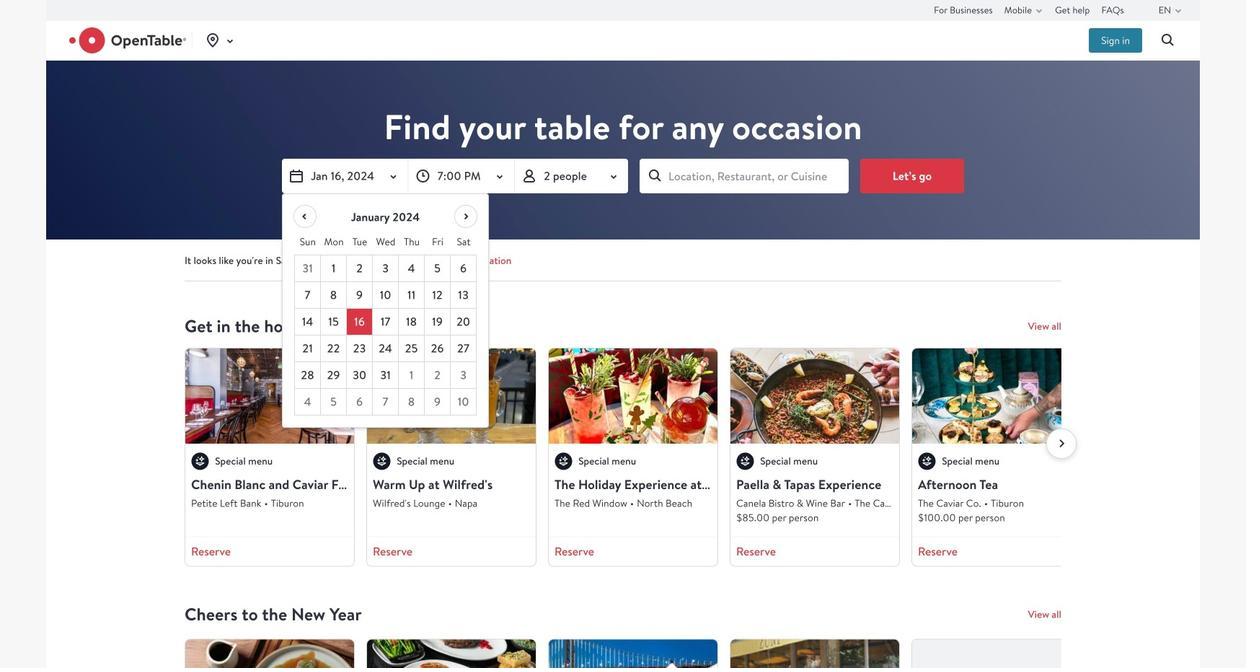 Task type: vqa. For each thing, say whether or not it's contained in the screenshot.
Monday element
yes



Task type: locate. For each thing, give the bounding box(es) containing it.
sunday element
[[295, 229, 321, 255]]

monday element
[[321, 229, 347, 255]]

grid
[[294, 229, 477, 416]]

tuesday element
[[347, 229, 373, 255]]

3 experience type image from the left
[[555, 452, 573, 470]]

experience type image
[[737, 452, 755, 470]]

4 experience type image from the left
[[919, 452, 937, 470]]

a photo of the caviar co. restaurant image
[[913, 349, 1082, 444]]

2 experience type image from the left
[[373, 452, 391, 470]]

friday element
[[425, 229, 451, 255]]

opentable logo image
[[69, 27, 186, 53]]

wednesday element
[[373, 229, 399, 255]]

1 experience type image from the left
[[191, 452, 209, 470]]

experience type image for a photo of the red window restaurant on the bottom of page
[[555, 452, 573, 470]]

row group
[[295, 255, 477, 416]]

Please input a Location, Restaurant or Cuisine field
[[640, 159, 849, 193]]

None field
[[640, 159, 849, 193]]

experience type image for a photo of petite left bank restaurant
[[191, 452, 209, 470]]

saturday element
[[451, 229, 477, 255]]

experience type image
[[191, 452, 209, 470], [373, 452, 391, 470], [555, 452, 573, 470], [919, 452, 937, 470]]



Task type: describe. For each thing, give the bounding box(es) containing it.
experience type image for a photo of the caviar co. restaurant
[[919, 452, 937, 470]]

a photo of canela bistro & wine bar restaurant image
[[731, 349, 900, 444]]

a photo of waterbar restaurant image
[[549, 640, 718, 668]]

a photo of petite left bank restaurant image
[[185, 349, 354, 444]]

experience type image for a photo of wilfred's lounge restaurant
[[373, 452, 391, 470]]

thursday element
[[399, 229, 425, 255]]

a photo of stk - san francisco restaurant image
[[367, 640, 536, 668]]

a photo of ozumo - san francisco restaurant image
[[185, 640, 354, 668]]

a photo of wilfred's lounge restaurant image
[[367, 349, 536, 444]]

a photo of zuni cafe restaurant image
[[731, 640, 900, 668]]

a photo of the red window restaurant image
[[549, 349, 718, 444]]



